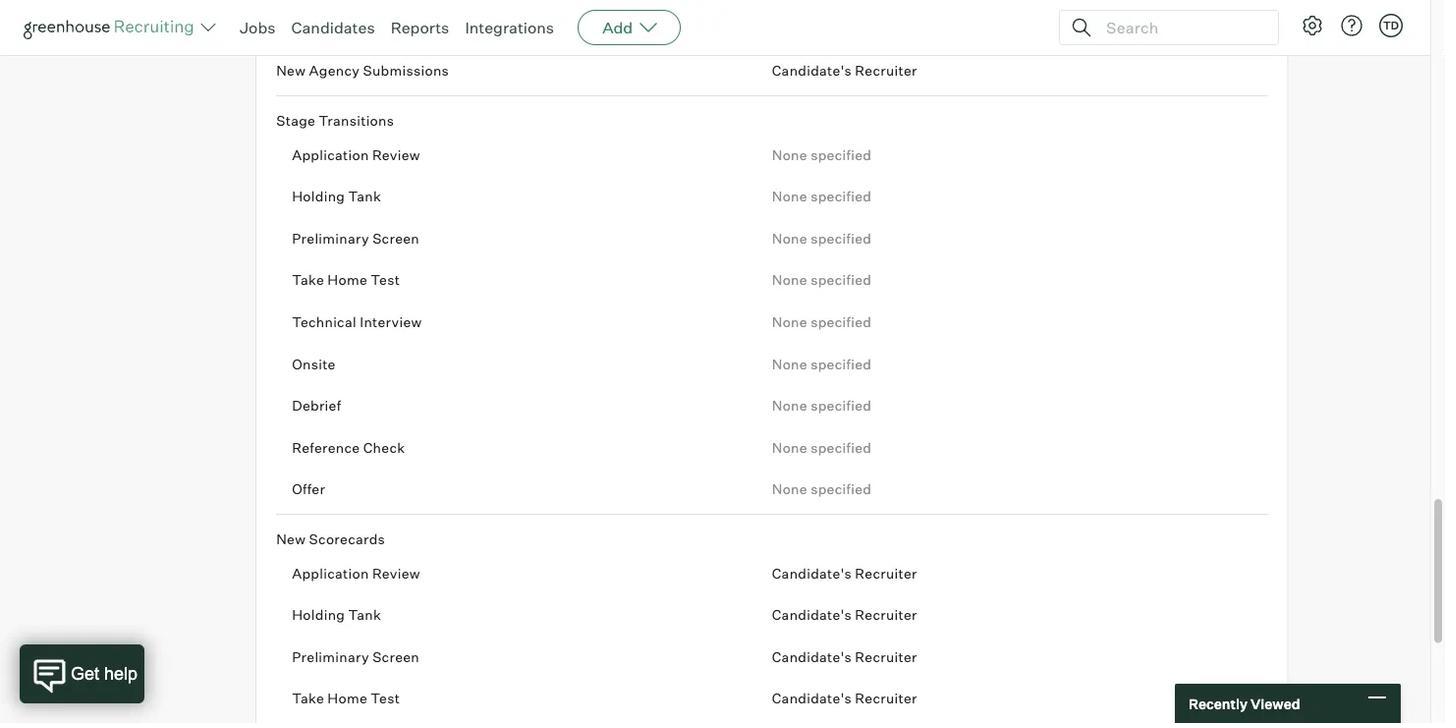 Task type: locate. For each thing, give the bounding box(es) containing it.
preliminary screen
[[292, 230, 420, 247], [292, 649, 420, 666]]

3 recruiter from the top
[[855, 607, 918, 624]]

preliminary for candidate's recruiter
[[292, 649, 369, 666]]

1 vertical spatial home
[[328, 690, 368, 708]]

preliminary for none specified
[[292, 230, 369, 247]]

2 recruiter from the top
[[855, 565, 918, 582]]

holding down stage transitions
[[292, 188, 345, 205]]

review down transitions
[[372, 146, 420, 164]]

application for none specified
[[292, 146, 369, 164]]

specified for review
[[811, 146, 872, 164]]

holding down 'new scorecards'
[[292, 607, 345, 624]]

candidate's for preliminary screen
[[772, 649, 852, 666]]

1 candidate's recruiter from the top
[[772, 63, 918, 80]]

1 vertical spatial take home test
[[292, 690, 400, 708]]

td button
[[1380, 14, 1403, 37]]

5 none from the top
[[772, 314, 808, 331]]

candidates
[[291, 18, 375, 37]]

specified for tank
[[811, 188, 872, 205]]

4 candidate's from the top
[[772, 649, 852, 666]]

application down stage transitions
[[292, 146, 369, 164]]

1 application from the top
[[292, 146, 369, 164]]

integrations
[[465, 18, 554, 37]]

1 vertical spatial new
[[276, 63, 306, 80]]

application
[[292, 146, 369, 164], [292, 565, 369, 582]]

candidate's recruiter for preliminary screen
[[772, 649, 918, 666]]

none specified
[[772, 146, 872, 164], [772, 188, 872, 205], [772, 230, 872, 247], [772, 272, 872, 289], [772, 314, 872, 331], [772, 356, 872, 373], [772, 397, 872, 415], [772, 439, 872, 457], [772, 481, 872, 498]]

7 none specified from the top
[[772, 397, 872, 415]]

1 take home test from the top
[[292, 272, 400, 289]]

screen for candidate's recruiter
[[373, 649, 420, 666]]

4 none specified from the top
[[772, 272, 872, 289]]

2 tank from the top
[[348, 607, 381, 624]]

none specified for check
[[772, 439, 872, 457]]

6 none specified from the top
[[772, 356, 872, 373]]

0 vertical spatial review
[[372, 146, 420, 164]]

5 specified from the top
[[811, 314, 872, 331]]

2 specified from the top
[[811, 188, 872, 205]]

test for none specified
[[371, 272, 400, 289]]

none for interview
[[772, 314, 808, 331]]

candidate's recruiter for application review
[[772, 565, 918, 582]]

1 vertical spatial tank
[[348, 607, 381, 624]]

referrals
[[309, 13, 370, 30]]

reference check
[[292, 439, 405, 457]]

new referrals
[[276, 13, 370, 30]]

technical
[[292, 314, 357, 331]]

3 candidate's from the top
[[772, 607, 852, 624]]

4 none from the top
[[772, 272, 808, 289]]

0 vertical spatial new
[[276, 13, 306, 30]]

application review
[[292, 146, 420, 164], [292, 565, 420, 582]]

1 vertical spatial preliminary
[[292, 649, 369, 666]]

8 none specified from the top
[[772, 439, 872, 457]]

5 candidate's from the top
[[772, 690, 852, 708]]

integrations link
[[465, 18, 554, 37]]

1 vertical spatial application
[[292, 565, 369, 582]]

1 preliminary from the top
[[292, 230, 369, 247]]

1 none from the top
[[772, 146, 808, 164]]

1 application review from the top
[[292, 146, 420, 164]]

application down 'new scorecards'
[[292, 565, 369, 582]]

2 test from the top
[[371, 690, 400, 708]]

recruiter
[[855, 63, 918, 80], [855, 565, 918, 582], [855, 607, 918, 624], [855, 649, 918, 666], [855, 690, 918, 708]]

0 vertical spatial holding
[[292, 188, 345, 205]]

new for new referrals
[[276, 13, 306, 30]]

4 recruiter from the top
[[855, 649, 918, 666]]

2 holding tank from the top
[[292, 607, 381, 624]]

0 vertical spatial screen
[[373, 230, 420, 247]]

1 vertical spatial screen
[[373, 649, 420, 666]]

new down the offer
[[276, 531, 306, 548]]

0 vertical spatial application
[[292, 146, 369, 164]]

5 none specified from the top
[[772, 314, 872, 331]]

0 vertical spatial tank
[[348, 188, 381, 205]]

holding
[[292, 188, 345, 205], [292, 607, 345, 624]]

candidate's for holding tank
[[772, 607, 852, 624]]

2 application review from the top
[[292, 565, 420, 582]]

screen
[[373, 230, 420, 247], [373, 649, 420, 666]]

0 vertical spatial application review
[[292, 146, 420, 164]]

3 specified from the top
[[811, 230, 872, 247]]

review down scorecards
[[372, 565, 420, 582]]

take for none specified
[[292, 272, 324, 289]]

tank
[[348, 188, 381, 205], [348, 607, 381, 624]]

3 candidate's recruiter from the top
[[772, 607, 918, 624]]

review for none specified
[[372, 146, 420, 164]]

1 take from the top
[[292, 272, 324, 289]]

tank down transitions
[[348, 188, 381, 205]]

scorecards
[[309, 531, 385, 548]]

9 none specified from the top
[[772, 481, 872, 498]]

2 candidate's recruiter from the top
[[772, 565, 918, 582]]

application for candidate's recruiter
[[292, 565, 369, 582]]

1 vertical spatial holding tank
[[292, 607, 381, 624]]

home for none specified
[[328, 272, 368, 289]]

1 vertical spatial review
[[372, 565, 420, 582]]

0 vertical spatial preliminary
[[292, 230, 369, 247]]

candidate's recruiter
[[772, 63, 918, 80], [772, 565, 918, 582], [772, 607, 918, 624], [772, 649, 918, 666], [772, 690, 918, 708]]

3 new from the top
[[276, 531, 306, 548]]

1 test from the top
[[371, 272, 400, 289]]

1 vertical spatial holding
[[292, 607, 345, 624]]

specified for screen
[[811, 230, 872, 247]]

4 candidate's recruiter from the top
[[772, 649, 918, 666]]

application review down transitions
[[292, 146, 420, 164]]

2 home from the top
[[328, 690, 368, 708]]

5 recruiter from the top
[[855, 690, 918, 708]]

candidate's recruiter for take home test
[[772, 690, 918, 708]]

add
[[602, 18, 633, 37]]

1 vertical spatial preliminary screen
[[292, 649, 420, 666]]

1 screen from the top
[[373, 230, 420, 247]]

1 preliminary screen from the top
[[292, 230, 420, 247]]

preliminary
[[292, 230, 369, 247], [292, 649, 369, 666]]

4 specified from the top
[[811, 272, 872, 289]]

2 screen from the top
[[373, 649, 420, 666]]

2 none from the top
[[772, 188, 808, 205]]

1 none specified from the top
[[772, 146, 872, 164]]

take
[[292, 272, 324, 289], [292, 690, 324, 708]]

holding tank
[[292, 188, 381, 205], [292, 607, 381, 624]]

1 recruiter from the top
[[855, 63, 918, 80]]

2 preliminary from the top
[[292, 649, 369, 666]]

none
[[772, 146, 808, 164], [772, 188, 808, 205], [772, 230, 808, 247], [772, 272, 808, 289], [772, 314, 808, 331], [772, 356, 808, 373], [772, 397, 808, 415], [772, 439, 808, 457], [772, 481, 808, 498]]

7 specified from the top
[[811, 397, 872, 415]]

home
[[328, 272, 368, 289], [328, 690, 368, 708]]

none specified for home
[[772, 272, 872, 289]]

holding tank down stage transitions
[[292, 188, 381, 205]]

3 none from the top
[[772, 230, 808, 247]]

home for candidate's recruiter
[[328, 690, 368, 708]]

2 holding from the top
[[292, 607, 345, 624]]

1 home from the top
[[328, 272, 368, 289]]

0 vertical spatial holding tank
[[292, 188, 381, 205]]

2 vertical spatial new
[[276, 531, 306, 548]]

review
[[372, 146, 420, 164], [372, 565, 420, 582]]

1 candidate's from the top
[[772, 63, 852, 80]]

3 none specified from the top
[[772, 230, 872, 247]]

7 none from the top
[[772, 397, 808, 415]]

2 candidate's from the top
[[772, 565, 852, 582]]

stage
[[276, 112, 316, 130]]

take for candidate's recruiter
[[292, 690, 324, 708]]

application review for none specified
[[292, 146, 420, 164]]

application review for candidate's recruiter
[[292, 565, 420, 582]]

test
[[371, 272, 400, 289], [371, 690, 400, 708]]

1 holding tank from the top
[[292, 188, 381, 205]]

preliminary screen for none specified
[[292, 230, 420, 247]]

application review down scorecards
[[292, 565, 420, 582]]

2 review from the top
[[372, 565, 420, 582]]

specified
[[811, 146, 872, 164], [811, 188, 872, 205], [811, 230, 872, 247], [811, 272, 872, 289], [811, 314, 872, 331], [811, 356, 872, 373], [811, 397, 872, 415], [811, 439, 872, 457], [811, 481, 872, 498]]

Search text field
[[1102, 13, 1261, 42]]

1 new from the top
[[276, 13, 306, 30]]

5 candidate's recruiter from the top
[[772, 690, 918, 708]]

new
[[276, 13, 306, 30], [276, 63, 306, 80], [276, 531, 306, 548]]

none for home
[[772, 272, 808, 289]]

2 take home test from the top
[[292, 690, 400, 708]]

2 none specified from the top
[[772, 188, 872, 205]]

1 holding from the top
[[292, 188, 345, 205]]

new left agency
[[276, 63, 306, 80]]

take home test
[[292, 272, 400, 289], [292, 690, 400, 708]]

1 vertical spatial test
[[371, 690, 400, 708]]

1 specified from the top
[[811, 146, 872, 164]]

2 application from the top
[[292, 565, 369, 582]]

8 none from the top
[[772, 439, 808, 457]]

1 tank from the top
[[348, 188, 381, 205]]

8 specified from the top
[[811, 439, 872, 457]]

0 vertical spatial test
[[371, 272, 400, 289]]

new right jobs link
[[276, 13, 306, 30]]

holding tank down 'new scorecards'
[[292, 607, 381, 624]]

greenhouse recruiting image
[[24, 16, 200, 39]]

none for tank
[[772, 188, 808, 205]]

0 vertical spatial take
[[292, 272, 324, 289]]

2 take from the top
[[292, 690, 324, 708]]

tank down scorecards
[[348, 607, 381, 624]]

0 vertical spatial home
[[328, 272, 368, 289]]

technical interview
[[292, 314, 422, 331]]

1 vertical spatial take
[[292, 690, 324, 708]]

0 vertical spatial preliminary screen
[[292, 230, 420, 247]]

1 vertical spatial application review
[[292, 565, 420, 582]]

recruiter for new agency submissions
[[855, 63, 918, 80]]

2 new from the top
[[276, 63, 306, 80]]

2 preliminary screen from the top
[[292, 649, 420, 666]]

holding for candidate's recruiter
[[292, 607, 345, 624]]

0 vertical spatial take home test
[[292, 272, 400, 289]]

1 review from the top
[[372, 146, 420, 164]]

offer
[[292, 481, 325, 498]]

candidate's
[[772, 63, 852, 80], [772, 565, 852, 582], [772, 607, 852, 624], [772, 649, 852, 666], [772, 690, 852, 708]]



Task type: describe. For each thing, give the bounding box(es) containing it.
9 specified from the top
[[811, 481, 872, 498]]

none for review
[[772, 146, 808, 164]]

6 specified from the top
[[811, 356, 872, 373]]

td
[[1383, 19, 1399, 32]]

stage transitions
[[276, 112, 394, 130]]

tank for none specified
[[348, 188, 381, 205]]

configure image
[[1301, 14, 1325, 37]]

viewed
[[1251, 695, 1301, 712]]

review for candidate's recruiter
[[372, 565, 420, 582]]

recruiter for preliminary screen
[[855, 649, 918, 666]]

agency
[[309, 63, 360, 80]]

new for new scorecards
[[276, 531, 306, 548]]

6 none from the top
[[772, 356, 808, 373]]

holding tank for none specified
[[292, 188, 381, 205]]

9 none from the top
[[772, 481, 808, 498]]

recently
[[1189, 695, 1248, 712]]

none specified for tank
[[772, 188, 872, 205]]

recruiter for take home test
[[855, 690, 918, 708]]

specified for interview
[[811, 314, 872, 331]]

candidate's for new agency submissions
[[772, 63, 852, 80]]

preliminary screen for candidate's recruiter
[[292, 649, 420, 666]]

candidate's for application review
[[772, 565, 852, 582]]

td button
[[1376, 10, 1407, 41]]

specified for home
[[811, 272, 872, 289]]

new scorecards
[[276, 531, 385, 548]]

none specified for interview
[[772, 314, 872, 331]]

submissions
[[363, 63, 449, 80]]

check
[[363, 439, 405, 457]]

onsite
[[292, 356, 336, 373]]

recruiter for application review
[[855, 565, 918, 582]]

specified for check
[[811, 439, 872, 457]]

test for candidate's recruiter
[[371, 690, 400, 708]]

recruiter for holding tank
[[855, 607, 918, 624]]

add button
[[578, 10, 681, 45]]

reports
[[391, 18, 449, 37]]

holding tank for candidate's recruiter
[[292, 607, 381, 624]]

candidate's for take home test
[[772, 690, 852, 708]]

jobs link
[[240, 18, 276, 37]]

holding for none specified
[[292, 188, 345, 205]]

interview
[[360, 314, 422, 331]]

recently viewed
[[1189, 695, 1301, 712]]

tank for candidate's recruiter
[[348, 607, 381, 624]]

reports link
[[391, 18, 449, 37]]

candidate's recruiter for new agency submissions
[[772, 63, 918, 80]]

none specified for screen
[[772, 230, 872, 247]]

take home test for candidate's recruiter
[[292, 690, 400, 708]]

screen for none specified
[[373, 230, 420, 247]]

none specified for review
[[772, 146, 872, 164]]

jobs
[[240, 18, 276, 37]]

candidates link
[[291, 18, 375, 37]]

reference
[[292, 439, 360, 457]]

take home test for none specified
[[292, 272, 400, 289]]

debrief
[[292, 397, 341, 415]]

new for new agency submissions
[[276, 63, 306, 80]]

none for check
[[772, 439, 808, 457]]

new agency submissions
[[276, 63, 449, 80]]

transitions
[[319, 112, 394, 130]]

candidate's recruiter for holding tank
[[772, 607, 918, 624]]

none for screen
[[772, 230, 808, 247]]



Task type: vqa. For each thing, say whether or not it's contained in the screenshot.
'Training ( 3 )'
no



